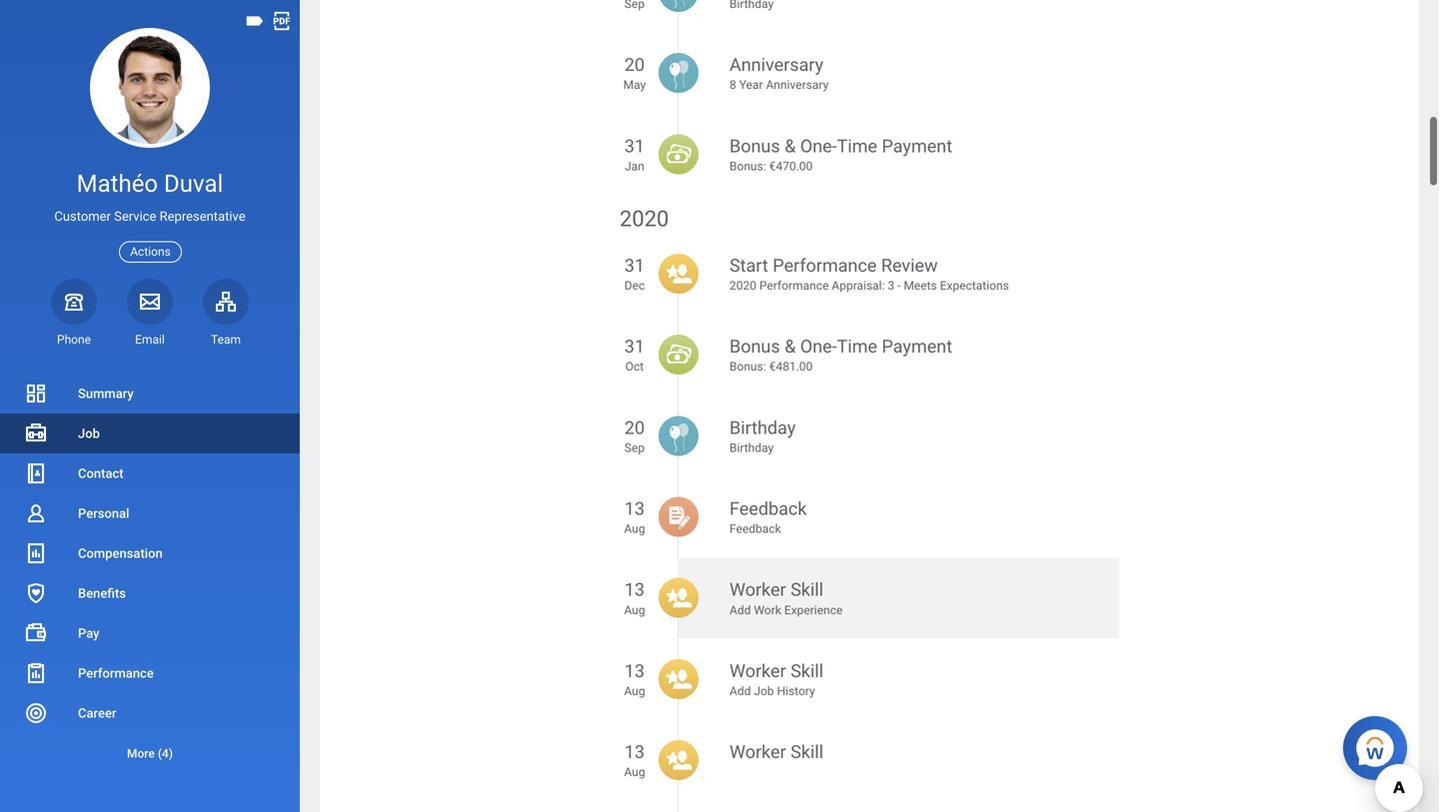 Task type: vqa. For each thing, say whether or not it's contained in the screenshot.
third birthday from the top
yes



Task type: locate. For each thing, give the bounding box(es) containing it.
birthday birthday inside 2024 'menu item'
[[730, 335, 796, 373]]

20 inside 20 may
[[625, 416, 645, 437]]

3 20 from the top
[[625, 536, 645, 557]]

11
[[730, 440, 743, 454]]

20 up 2022
[[625, 617, 645, 638]]

actions button
[[119, 334, 182, 355]]

1 vertical spatial birthday birthday
[[730, 536, 796, 573]]

team
[[211, 425, 241, 439]]

20
[[625, 335, 645, 356], [625, 416, 645, 437], [625, 536, 645, 557], [625, 617, 645, 638]]

1 birthday birthday from the top
[[730, 335, 796, 373]]

tab list
[[0, 112, 921, 160]]

may
[[624, 440, 646, 454]]

personal
[[78, 598, 129, 613]]

1 birthday from the top
[[730, 335, 796, 356]]

job link
[[0, 506, 300, 546]]

start performance review
[[730, 737, 938, 758]]

contact image
[[24, 554, 48, 578]]

tab list containing timeline
[[0, 112, 921, 160]]

4 birthday from the top
[[730, 559, 774, 573]]

list
[[0, 466, 300, 786]]

birthday birthday inside 2023 menu item
[[730, 536, 796, 573]]

menu button
[[0, 28, 115, 92]]

worker
[[830, 126, 871, 141]]

summary link
[[0, 466, 300, 506]]

birthday birthday for 2024
[[730, 335, 796, 373]]

email mathéo duval element
[[127, 424, 173, 440]]

team mathéo duval element
[[203, 424, 249, 440]]

0 vertical spatial birthday birthday
[[730, 335, 796, 373]]

year
[[746, 440, 770, 454]]

benefits link
[[0, 666, 300, 706]]

2 birthday birthday from the top
[[730, 536, 796, 573]]

navigation pane region
[[0, 92, 300, 813]]

0 vertical spatial anniversary
[[730, 416, 824, 437]]

2 vertical spatial anniversary
[[730, 617, 824, 638]]

summary
[[78, 478, 134, 493]]

view team image
[[214, 382, 238, 406]]

2024 menu item
[[620, 284, 1120, 415]]

20 inside menu item
[[625, 536, 645, 557]]

benefits
[[78, 678, 126, 693]]

2 birthday from the top
[[730, 359, 774, 373]]

customer
[[54, 301, 111, 316]]

anniversary
[[730, 416, 824, 437], [773, 440, 836, 454], [730, 617, 824, 638]]

20 up may
[[625, 416, 645, 437]]

compensation link
[[0, 626, 300, 666]]

email
[[135, 425, 165, 439]]

birthday birthday
[[730, 335, 796, 373], [730, 536, 796, 573]]

review
[[882, 737, 938, 758]]

summary image
[[24, 474, 48, 498]]

phone image
[[60, 382, 88, 406]]

email button
[[127, 371, 173, 440]]

justify image
[[18, 48, 42, 72]]

additional data
[[702, 126, 790, 141]]

team link
[[203, 371, 249, 440]]

benefits image
[[24, 674, 48, 698]]

birthday
[[730, 335, 796, 356], [730, 359, 774, 373], [730, 536, 796, 557], [730, 559, 774, 573]]

20 up sep
[[625, 335, 645, 356]]

menu
[[620, 274, 1120, 813]]

menu containing 2024
[[620, 274, 1120, 813]]

job
[[78, 518, 100, 533]]

timeline
[[611, 126, 662, 141]]

duval
[[164, 261, 223, 290]]

data
[[763, 126, 790, 141]]

performance
[[773, 737, 877, 758]]

more (6) button
[[0, 754, 300, 778]]

1 20 from the top
[[625, 335, 645, 356]]

contact
[[78, 558, 124, 573]]

2 20 from the top
[[625, 416, 645, 437]]

tag image
[[244, 102, 266, 124]]

20 down 2023
[[625, 536, 645, 557]]



Task type: describe. For each thing, give the bounding box(es) containing it.
worker security
[[830, 126, 921, 141]]

more (6) button
[[0, 746, 300, 786]]

(6)
[[158, 759, 173, 773]]

more (6)
[[127, 759, 173, 773]]

compensation
[[78, 638, 163, 653]]

20 sep
[[625, 335, 645, 373]]

personal image
[[24, 594, 48, 618]]

anniversary for anniversary 11 year anniversary
[[730, 416, 824, 437]]

31
[[625, 737, 645, 758]]

pay link
[[0, 706, 300, 746]]

2023 menu item
[[620, 485, 1120, 615]]

dec
[[625, 760, 645, 774]]

phone mathéo duval element
[[51, 424, 97, 440]]

31 dec
[[625, 737, 645, 774]]

start
[[730, 737, 769, 758]]

additional
[[702, 126, 760, 141]]

2023
[[620, 486, 669, 512]]

actions
[[130, 337, 171, 351]]

view printable version (pdf) image
[[271, 102, 293, 124]]

3 birthday from the top
[[730, 536, 796, 557]]

Search Workday  search field
[[510, 38, 944, 82]]

mathéo
[[77, 261, 158, 290]]

menu
[[50, 52, 89, 68]]

phone
[[57, 425, 91, 439]]

2022 menu item
[[620, 686, 1120, 813]]

close environment banner image
[[1418, 7, 1430, 19]]

sep
[[625, 359, 645, 373]]

mathéo duval
[[77, 261, 223, 290]]

contact link
[[0, 546, 300, 586]]

1 vertical spatial anniversary
[[773, 440, 836, 454]]

personal link
[[0, 586, 300, 626]]

2022
[[620, 687, 669, 713]]

list containing summary
[[0, 466, 300, 786]]

customer service representative
[[54, 301, 246, 316]]

birthday birthday for 2023
[[730, 536, 796, 573]]

more
[[127, 759, 155, 773]]

pay
[[78, 718, 99, 733]]

anniversary 11 year anniversary
[[730, 416, 836, 454]]

anniversary for anniversary
[[730, 617, 824, 638]]

4 20 from the top
[[625, 617, 645, 638]]

pay image
[[24, 714, 48, 738]]

mail image
[[138, 382, 162, 406]]

phone button
[[51, 371, 97, 440]]

security
[[874, 126, 921, 141]]

20 may
[[624, 416, 646, 454]]

menu banner
[[0, 0, 1440, 92]]

job image
[[24, 514, 48, 538]]

2024
[[620, 285, 669, 311]]

service
[[114, 301, 156, 316]]

compensation image
[[24, 634, 48, 658]]

representative
[[160, 301, 246, 316]]

20 inside 'menu item'
[[625, 335, 645, 356]]



